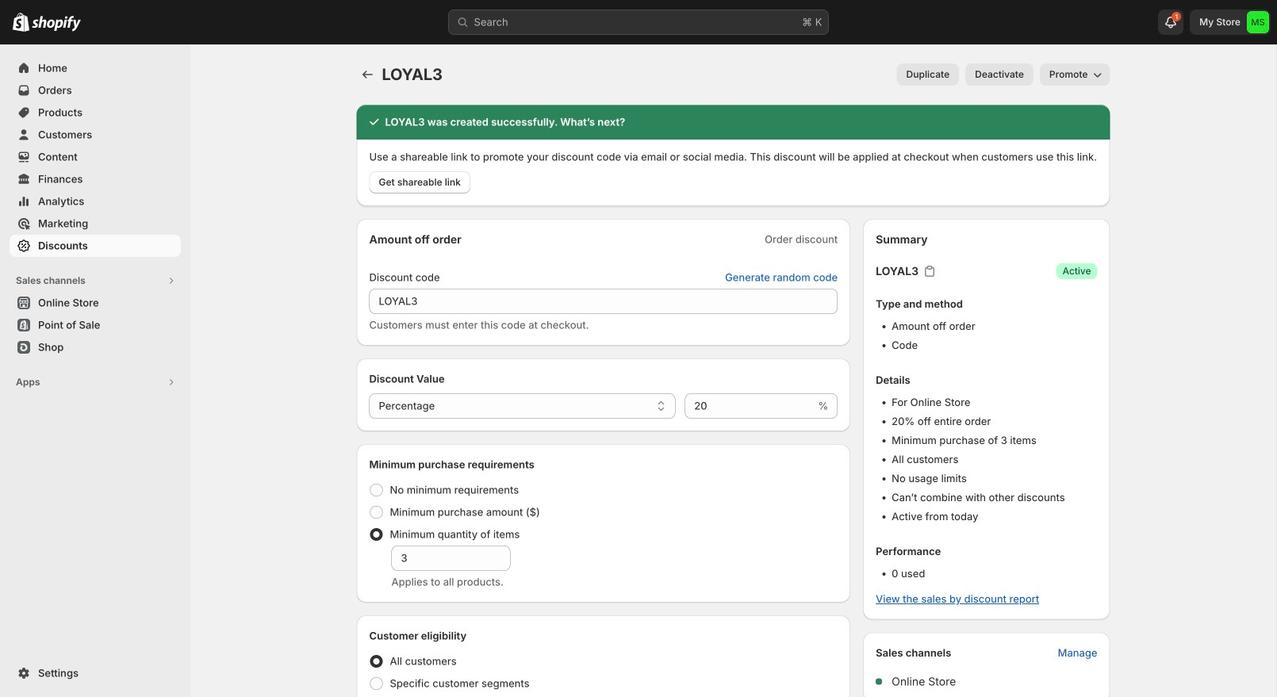 Task type: locate. For each thing, give the bounding box(es) containing it.
my store image
[[1248, 11, 1270, 33]]

shopify image
[[32, 16, 81, 32]]

None text field
[[369, 289, 838, 314], [685, 394, 815, 419], [392, 546, 511, 572], [369, 289, 838, 314], [685, 394, 815, 419], [392, 546, 511, 572]]

shopify image
[[13, 13, 29, 32]]



Task type: vqa. For each thing, say whether or not it's contained in the screenshot.
the Shopify image
yes



